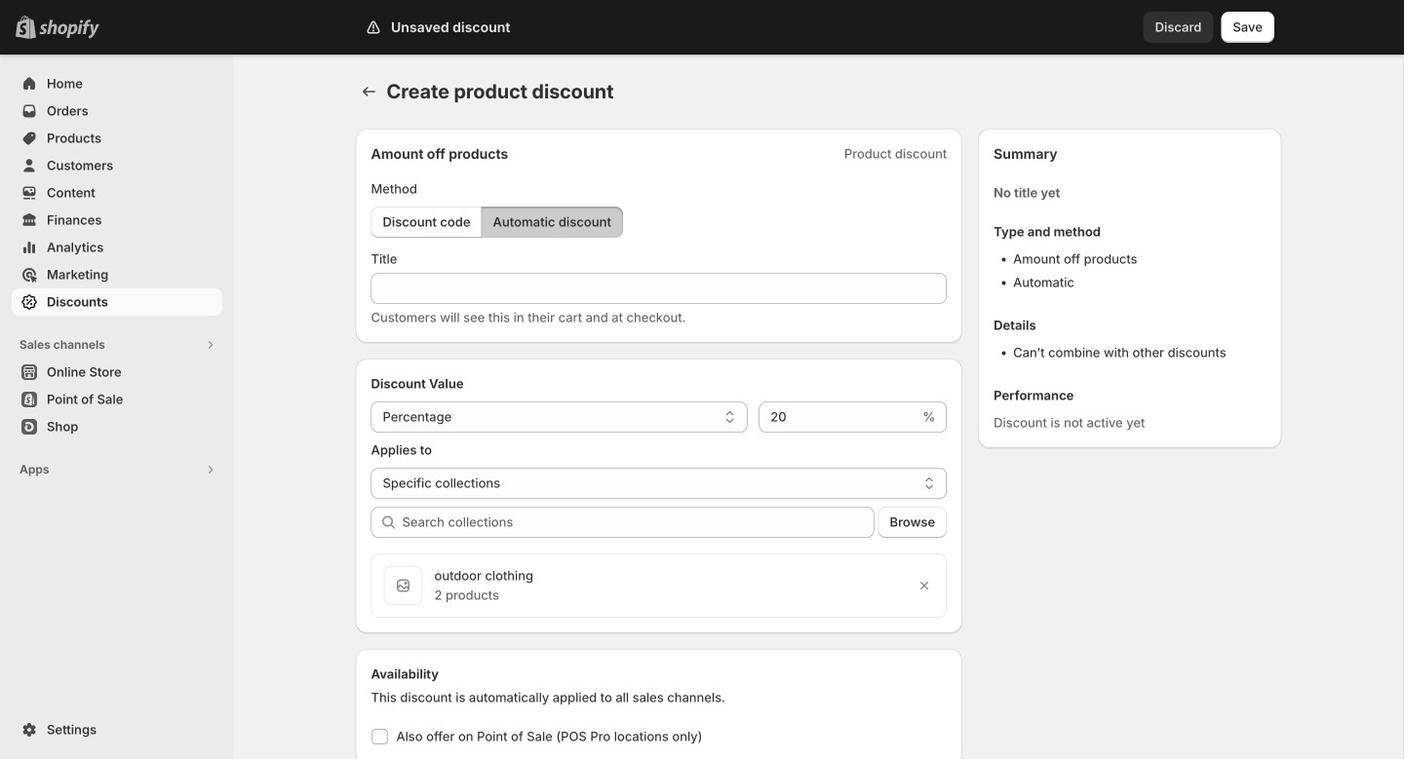 Task type: describe. For each thing, give the bounding box(es) containing it.
Search collections text field
[[402, 507, 874, 538]]

shopify image
[[39, 19, 99, 39]]



Task type: locate. For each thing, give the bounding box(es) containing it.
None text field
[[371, 273, 947, 304], [759, 402, 919, 433], [371, 273, 947, 304], [759, 402, 919, 433]]



